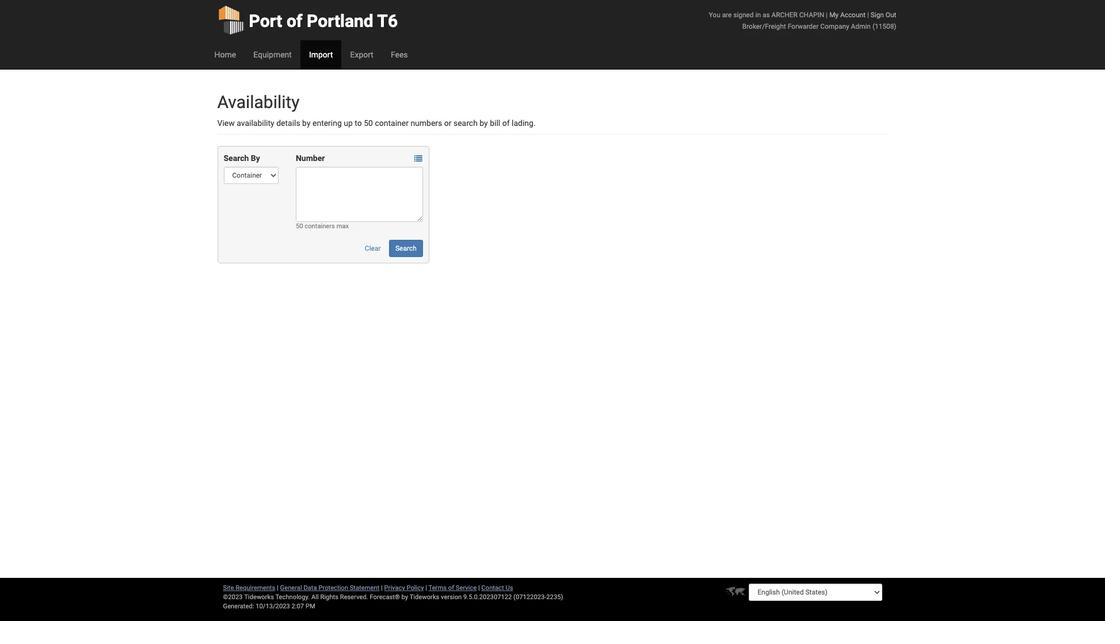 Task type: locate. For each thing, give the bounding box(es) containing it.
1 horizontal spatial by
[[401, 594, 408, 601]]

company
[[820, 22, 849, 31]]

of right bill
[[502, 119, 510, 128]]

search right clear
[[395, 245, 417, 253]]

search
[[454, 119, 478, 128]]

by
[[302, 119, 311, 128], [480, 119, 488, 128], [401, 594, 408, 601]]

search
[[224, 154, 249, 163], [395, 245, 417, 253]]

policy
[[407, 585, 424, 592]]

by left bill
[[480, 119, 488, 128]]

are
[[722, 11, 732, 19]]

signed
[[733, 11, 754, 19]]

service
[[456, 585, 477, 592]]

port of portland t6 link
[[217, 0, 398, 40]]

lading.
[[512, 119, 536, 128]]

50 left the containers in the top of the page
[[296, 223, 303, 230]]

of right the port in the left top of the page
[[287, 11, 303, 31]]

account
[[840, 11, 866, 19]]

availability
[[217, 92, 300, 112]]

in
[[755, 11, 761, 19]]

| left "my"
[[826, 11, 828, 19]]

1 vertical spatial search
[[395, 245, 417, 253]]

export button
[[342, 40, 382, 69]]

forwarder
[[788, 22, 819, 31]]

up
[[344, 119, 353, 128]]

by
[[251, 154, 260, 163]]

by right details
[[302, 119, 311, 128]]

all
[[311, 594, 319, 601]]

0 vertical spatial of
[[287, 11, 303, 31]]

details
[[276, 119, 300, 128]]

1 horizontal spatial of
[[448, 585, 454, 592]]

out
[[886, 11, 896, 19]]

pm
[[306, 603, 315, 611]]

or
[[444, 119, 452, 128]]

contact us link
[[481, 585, 513, 592]]

search left by
[[224, 154, 249, 163]]

as
[[763, 11, 770, 19]]

admin
[[851, 22, 871, 31]]

data
[[304, 585, 317, 592]]

1 vertical spatial 50
[[296, 223, 303, 230]]

privacy policy link
[[384, 585, 424, 592]]

of
[[287, 11, 303, 31], [502, 119, 510, 128], [448, 585, 454, 592]]

Number text field
[[296, 167, 423, 222]]

of up version
[[448, 585, 454, 592]]

by down privacy policy link
[[401, 594, 408, 601]]

©2023 tideworks
[[223, 594, 274, 601]]

requirements
[[236, 585, 275, 592]]

home
[[214, 50, 236, 59]]

import button
[[300, 40, 342, 69]]

0 vertical spatial 50
[[364, 119, 373, 128]]

port
[[249, 11, 282, 31]]

import
[[309, 50, 333, 59]]

max
[[336, 223, 349, 230]]

protection
[[319, 585, 348, 592]]

1 vertical spatial of
[[502, 119, 510, 128]]

generated:
[[223, 603, 254, 611]]

equipment button
[[245, 40, 300, 69]]

50
[[364, 119, 373, 128], [296, 223, 303, 230]]

2 horizontal spatial of
[[502, 119, 510, 128]]

0 horizontal spatial search
[[224, 154, 249, 163]]

fees
[[391, 50, 408, 59]]

search by
[[224, 154, 260, 163]]

clear
[[365, 245, 381, 253]]

t6
[[377, 11, 398, 31]]

search for search
[[395, 245, 417, 253]]

0 horizontal spatial of
[[287, 11, 303, 31]]

9.5.0.202307122
[[463, 594, 512, 601]]

10/13/2023
[[256, 603, 290, 611]]

|
[[826, 11, 828, 19], [867, 11, 869, 19], [277, 585, 278, 592], [381, 585, 383, 592], [425, 585, 427, 592], [478, 585, 480, 592]]

| left sign
[[867, 11, 869, 19]]

search inside button
[[395, 245, 417, 253]]

containers
[[305, 223, 335, 230]]

1 horizontal spatial search
[[395, 245, 417, 253]]

general
[[280, 585, 302, 592]]

(11508)
[[872, 22, 896, 31]]

search for search by
[[224, 154, 249, 163]]

statement
[[350, 585, 379, 592]]

50 right to
[[364, 119, 373, 128]]

2 vertical spatial of
[[448, 585, 454, 592]]

0 vertical spatial search
[[224, 154, 249, 163]]



Task type: vqa. For each thing, say whether or not it's contained in the screenshot.
12:36
no



Task type: describe. For each thing, give the bounding box(es) containing it.
export
[[350, 50, 373, 59]]

| up forecast®
[[381, 585, 383, 592]]

(07122023-
[[513, 594, 546, 601]]

home button
[[206, 40, 245, 69]]

my
[[829, 11, 839, 19]]

2235)
[[546, 594, 563, 601]]

forecast®
[[370, 594, 400, 601]]

of inside "link"
[[287, 11, 303, 31]]

clear button
[[358, 240, 387, 257]]

contact
[[481, 585, 504, 592]]

show list image
[[414, 155, 422, 163]]

| left general
[[277, 585, 278, 592]]

availability
[[237, 119, 274, 128]]

| up the tideworks
[[425, 585, 427, 592]]

numbers
[[411, 119, 442, 128]]

view
[[217, 119, 235, 128]]

50 containers max
[[296, 223, 349, 230]]

site requirements | general data protection statement | privacy policy | terms of service | contact us ©2023 tideworks technology. all rights reserved. forecast® by tideworks version 9.5.0.202307122 (07122023-2235) generated: 10/13/2023 2:07 pm
[[223, 585, 563, 611]]

number
[[296, 154, 325, 163]]

bill
[[490, 119, 500, 128]]

tideworks
[[410, 594, 439, 601]]

us
[[506, 585, 513, 592]]

technology.
[[275, 594, 310, 601]]

archer
[[772, 11, 798, 19]]

port of portland t6
[[249, 11, 398, 31]]

broker/freight
[[742, 22, 786, 31]]

you
[[709, 11, 720, 19]]

general data protection statement link
[[280, 585, 379, 592]]

terms
[[429, 585, 447, 592]]

terms of service link
[[429, 585, 477, 592]]

equipment
[[253, 50, 292, 59]]

2:07
[[292, 603, 304, 611]]

portland
[[307, 11, 373, 31]]

2 horizontal spatial by
[[480, 119, 488, 128]]

site requirements link
[[223, 585, 275, 592]]

you are signed in as archer chapin | my account | sign out broker/freight forwarder company admin (11508)
[[709, 11, 896, 31]]

sign out link
[[871, 11, 896, 19]]

0 horizontal spatial by
[[302, 119, 311, 128]]

reserved.
[[340, 594, 368, 601]]

rights
[[320, 594, 338, 601]]

search button
[[389, 240, 423, 257]]

| up 9.5.0.202307122
[[478, 585, 480, 592]]

version
[[441, 594, 462, 601]]

sign
[[871, 11, 884, 19]]

by inside site requirements | general data protection statement | privacy policy | terms of service | contact us ©2023 tideworks technology. all rights reserved. forecast® by tideworks version 9.5.0.202307122 (07122023-2235) generated: 10/13/2023 2:07 pm
[[401, 594, 408, 601]]

entering
[[313, 119, 342, 128]]

site
[[223, 585, 234, 592]]

0 horizontal spatial 50
[[296, 223, 303, 230]]

view availability details by entering up to 50 container numbers or search by bill of lading.
[[217, 119, 536, 128]]

1 horizontal spatial 50
[[364, 119, 373, 128]]

my account link
[[829, 11, 866, 19]]

to
[[355, 119, 362, 128]]

fees button
[[382, 40, 416, 69]]

container
[[375, 119, 409, 128]]

privacy
[[384, 585, 405, 592]]

of inside site requirements | general data protection statement | privacy policy | terms of service | contact us ©2023 tideworks technology. all rights reserved. forecast® by tideworks version 9.5.0.202307122 (07122023-2235) generated: 10/13/2023 2:07 pm
[[448, 585, 454, 592]]

chapin
[[799, 11, 824, 19]]



